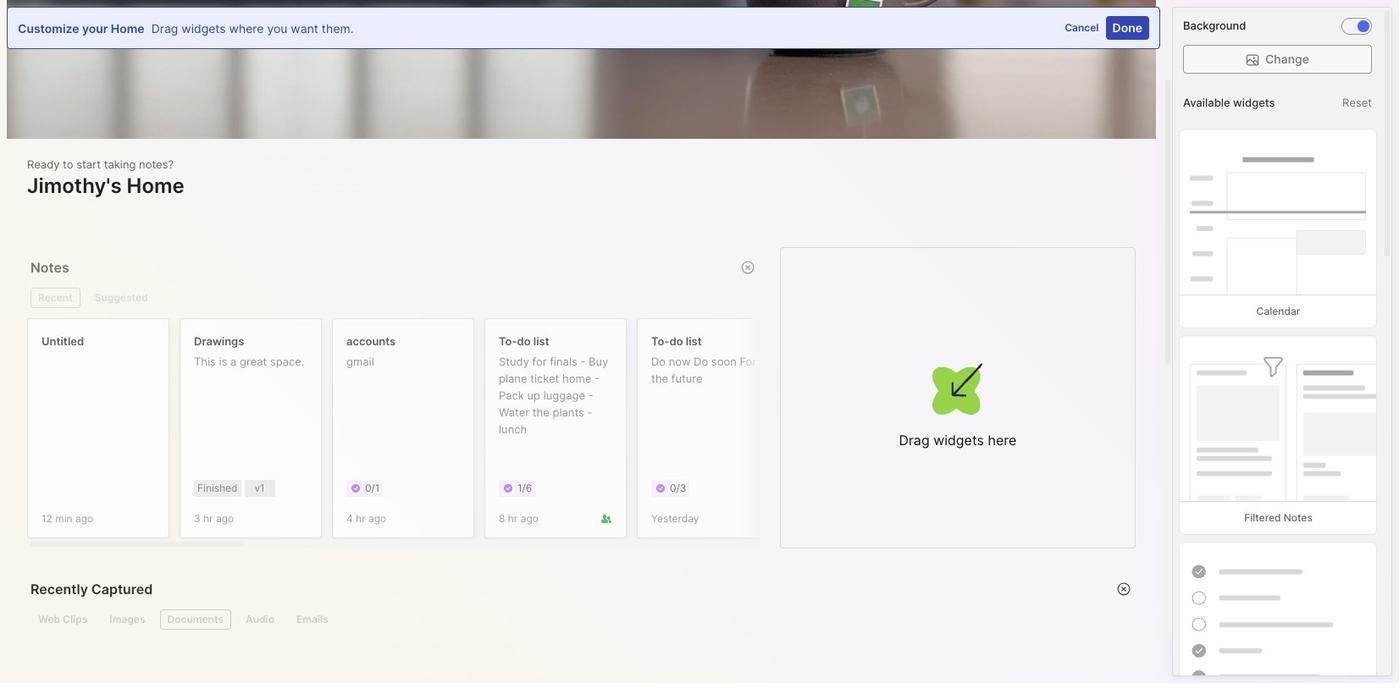 Task type: locate. For each thing, give the bounding box(es) containing it.
background image
[[1358, 20, 1370, 32]]



Task type: vqa. For each thing, say whether or not it's contained in the screenshot.
the leftmost new
no



